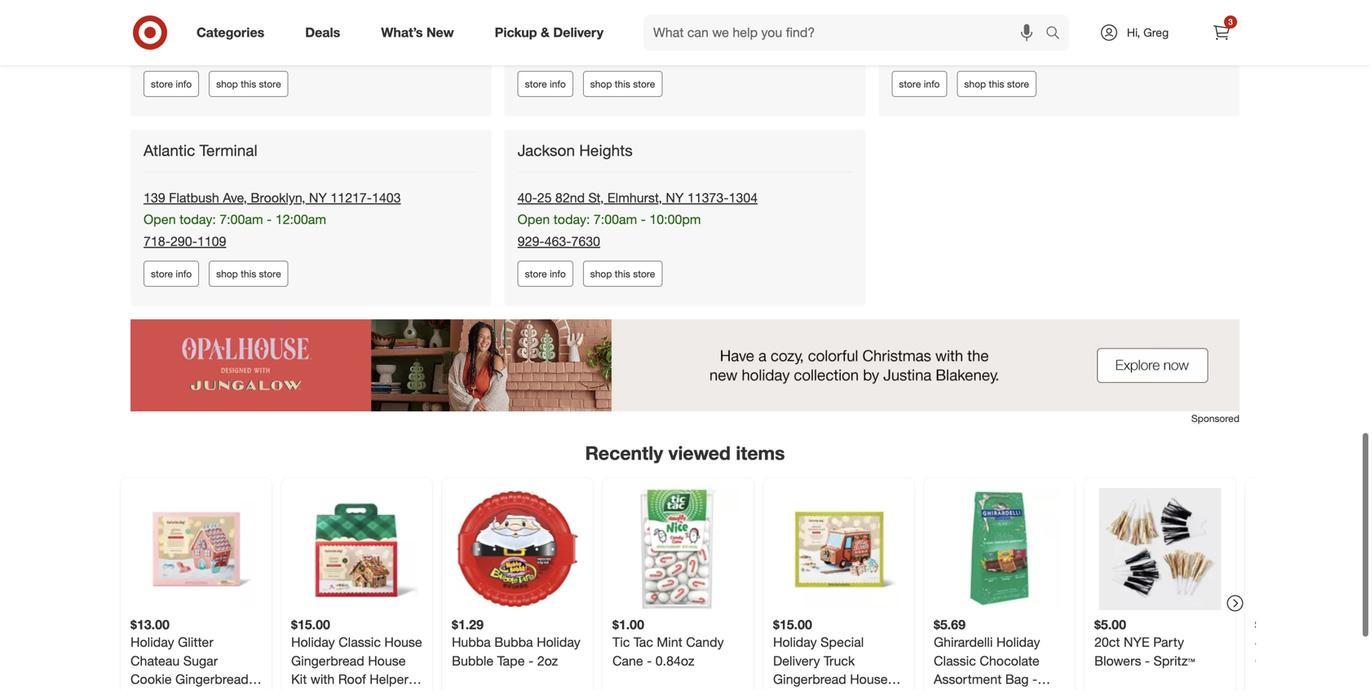 Task type: describe. For each thing, give the bounding box(es) containing it.
atlantic terminal
[[144, 72, 257, 91]]

party
[[1153, 565, 1184, 581]]

roof
[[338, 603, 366, 619]]

jackson
[[518, 72, 575, 91]]

29oz
[[200, 621, 228, 637]]

tic
[[613, 565, 630, 581]]

jackson heights link
[[518, 72, 636, 91]]

pickup & delivery
[[495, 25, 604, 40]]

store info link for shop this store button below '1109'
[[144, 192, 199, 218]]

40-
[[518, 121, 537, 136]]

terminal
[[200, 72, 257, 91]]

chocolate
[[980, 584, 1040, 600]]

house inside $15.00 holiday special delivery truck gingerbread house kit - 35oz - favorite day™
[[850, 603, 888, 619]]

house inside $13.00 holiday glitter chateau sugar cookie gingerbread house kit - 29oz - favorite day™
[[131, 621, 168, 637]]

categories
[[197, 25, 264, 40]]

candy
[[686, 565, 724, 581]]

$5.69 ghirardelli holiday classic chocolate assortment bag - 6.29oz
[[934, 548, 1040, 637]]

- inside 40-25 82nd st, elmhurst, ny 11373-1304 open today: 7:00am - 10:00pm 929-463-7630
[[641, 142, 646, 158]]

pickup & delivery link
[[481, 15, 624, 51]]

info for shop this store button under 7630
[[550, 199, 566, 211]]

40-25 82nd st, elmhurst, ny 11373-1304 link
[[518, 121, 758, 136]]

assortment
[[934, 603, 1002, 619]]

ghirardelli holiday classic chocolate assortment bag - 6.29oz image
[[938, 419, 1061, 541]]

shop this store for shop this store button below '1109'
[[216, 199, 281, 211]]

7:00am inside 139 flatbush ave, brooklyn, ny 11217-1403 open today: 7:00am - 12:00am 718-290-1109
[[220, 142, 263, 158]]

3 link
[[1204, 15, 1240, 51]]

trend
[[1277, 565, 1310, 581]]

recently
[[585, 373, 663, 396]]

shop this store for shop this store button left of search
[[965, 9, 1029, 21]]

$5.00 20ct nye party blowers - spritz™
[[1095, 548, 1195, 600]]

glitter
[[178, 565, 213, 581]]

10:00pm
[[650, 142, 701, 158]]

recently viewed items
[[585, 373, 785, 396]]

tape
[[497, 584, 525, 600]]

929-
[[518, 164, 545, 180]]

shop this store for shop this store button over heights
[[590, 9, 655, 21]]

greg
[[1144, 25, 1169, 40]]

helper
[[370, 603, 409, 619]]

search
[[1038, 26, 1078, 42]]

holiday classic house gingerbread house kit with roof helper - 38.8oz - favorite day™ image
[[296, 419, 418, 541]]

hi,
[[1127, 25, 1140, 40]]

kit inside $15.00 holiday special delivery truck gingerbread house kit - 35oz - favorite day™
[[773, 621, 789, 637]]

store info for shop this store button left of search
[[899, 9, 940, 21]]

what's
[[381, 25, 423, 40]]

718-
[[144, 164, 170, 180]]

hi, greg
[[1127, 25, 1169, 40]]

atlantic
[[144, 72, 195, 91]]

today: inside 40-25 82nd st, elmhurst, ny 11373-1304 open today: 7:00am - 10:00pm 929-463-7630
[[554, 142, 590, 158]]

elmhurst,
[[608, 121, 662, 136]]

atlantic terminal link
[[144, 72, 261, 91]]

classic inside $15.00 holiday classic house gingerbread house kit with roof helper - 38.8oz - favorite day™
[[339, 565, 381, 581]]

$13.00 holiday glitter chateau sugar cookie gingerbread house kit - 29oz - favorite day™
[[131, 548, 249, 656]]

1304
[[729, 121, 758, 136]]

brooklyn,
[[251, 121, 305, 136]]

tic tac mint candy cane - 0.84oz image
[[617, 419, 739, 541]]

day™ inside $15.00 holiday special delivery truck gingerbread house kit - 35oz - favorite day™
[[773, 640, 803, 656]]

- down with
[[334, 621, 339, 637]]

blowers
[[1095, 584, 1142, 600]]

11217-
[[331, 121, 372, 136]]

shop this store button left search
[[957, 2, 1037, 28]]

tac
[[634, 565, 653, 581]]

$1.00
[[613, 548, 644, 564]]

this up heights
[[615, 9, 630, 21]]

$1.00 tic tac mint candy cane - 0.84oz
[[613, 548, 724, 600]]

38.8oz
[[291, 621, 330, 637]]

holiday for holiday special delivery truck gingerbread house kit - 35oz - favorite day™
[[773, 565, 817, 581]]

- inside $1.29 hubba bubba holiday bubble tape - 2oz
[[529, 584, 534, 600]]

6.29oz
[[934, 621, 973, 637]]

ny inside 40-25 82nd st, elmhurst, ny 11373-1304 open today: 7:00am - 10:00pm 929-463-7630
[[666, 121, 684, 136]]

kit inside $13.00 holiday glitter chateau sugar cookie gingerbread house kit - 29oz - favorite day™
[[172, 621, 188, 637]]

delivery inside $15.00 holiday special delivery truck gingerbread house kit - 35oz - favorite day™
[[773, 584, 820, 600]]

shop this store button up heights
[[583, 2, 663, 28]]

4ct
[[1255, 565, 1274, 581]]

holiday glitter chateau sugar cookie gingerbread house kit - 29oz - favorite day™ image
[[135, 419, 257, 541]]

favorite inside $15.00 holiday classic house gingerbread house kit with roof helper - 38.8oz - favorite day™
[[342, 621, 389, 637]]

spritz™
[[1154, 584, 1195, 600]]

3
[[1229, 17, 1233, 27]]

- right helper
[[412, 603, 417, 619]]

- right 35oz
[[833, 621, 838, 637]]

pickup
[[495, 25, 537, 40]]

- left 29oz
[[191, 621, 196, 637]]

day™ inside $13.00 holiday glitter chateau sugar cookie gingerbread house kit - 29oz - favorite day™
[[180, 640, 210, 656]]

$5.00
[[1095, 548, 1126, 564]]

info for shop this store button left of search
[[924, 9, 940, 21]]

- right 29oz
[[232, 621, 237, 637]]

holiday special delivery truck gingerbread house kit - 35oz - favorite day™ image
[[778, 419, 900, 541]]

items
[[736, 373, 785, 396]]

holiday for holiday glitter chateau sugar cookie gingerbread house kit - 29oz - favorite day™
[[131, 565, 174, 581]]

ghirardelli
[[934, 565, 993, 581]]

40-25 82nd st, elmhurst, ny 11373-1304 open today: 7:00am - 10:00pm 929-463-7630
[[518, 121, 758, 180]]

7:00am inside 40-25 82nd st, elmhurst, ny 11373-1304 open today: 7:00am - 10:00pm 929-463-7630
[[594, 142, 637, 158]]

bubba
[[494, 565, 533, 581]]

shop this store button down 7630
[[583, 192, 663, 218]]

35oz
[[801, 621, 829, 637]]

0 horizontal spatial delivery
[[553, 25, 604, 40]]

290-
[[170, 164, 197, 180]]

categories link
[[183, 15, 285, 51]]

2oz
[[537, 584, 558, 600]]

heights
[[579, 72, 633, 91]]

favorite inside $15.00 holiday special delivery truck gingerbread house kit - 35oz - favorite day™
[[842, 621, 888, 637]]

11373-
[[688, 121, 729, 136]]

1109
[[197, 164, 226, 180]]

classic inside $5.69 ghirardelli holiday classic chocolate assortment bag - 6.29oz
[[934, 584, 976, 600]]

$5.69
[[934, 548, 966, 564]]

advertisement region
[[131, 250, 1240, 342]]

$1.29
[[452, 548, 484, 564]]

deals
[[305, 25, 340, 40]]

this down 139 flatbush ave, brooklyn, ny 11217-1403 open today: 7:00am - 12:00am 718-290-1109
[[241, 199, 256, 211]]

shop this store button down '1109'
[[209, 192, 288, 218]]

25
[[537, 121, 552, 136]]

deals link
[[291, 15, 361, 51]]

shop this store for shop this store button under 7630
[[590, 199, 655, 211]]

open inside 40-25 82nd st, elmhurst, ny 11373-1304 open today: 7:00am - 10:00pm 929-463-7630
[[518, 142, 550, 158]]



Task type: locate. For each thing, give the bounding box(es) containing it.
1 horizontal spatial kit
[[291, 603, 307, 619]]

- inside 139 flatbush ave, brooklyn, ny 11217-1403 open today: 7:00am - 12:00am 718-290-1109
[[267, 142, 272, 158]]

-
[[267, 142, 272, 158], [641, 142, 646, 158], [529, 584, 534, 600], [647, 584, 652, 600], [1145, 584, 1150, 600], [412, 603, 417, 619], [1033, 603, 1038, 619], [191, 621, 196, 637], [232, 621, 237, 637], [334, 621, 339, 637], [793, 621, 798, 637], [833, 621, 838, 637]]

5 holiday from the left
[[997, 565, 1040, 581]]

gingerbread inside $15.00 holiday special delivery truck gingerbread house kit - 35oz - favorite day™
[[773, 603, 847, 619]]

today: down "82nd" on the top of page
[[554, 142, 590, 158]]

holiday for holiday classic house gingerbread house kit with roof helper - 38.8oz - favorite day™
[[291, 565, 335, 581]]

0 horizontal spatial gingerbread
[[175, 603, 249, 619]]

2 horizontal spatial gingerbread
[[773, 603, 847, 619]]

nye for trend
[[1313, 565, 1339, 581]]

holiday up 'chocolate'
[[997, 565, 1040, 581]]

ny up "12:00am"
[[309, 121, 327, 136]]

1 horizontal spatial open
[[518, 142, 550, 158]]

kit left 29oz
[[172, 621, 188, 637]]

0 horizontal spatial today:
[[180, 142, 216, 158]]

favorite
[[342, 621, 389, 637], [842, 621, 888, 637], [131, 640, 177, 656]]

3 holiday from the left
[[537, 565, 581, 581]]

nye for 20ct
[[1124, 565, 1150, 581]]

nye left coup
[[1313, 565, 1339, 581]]

$15.00 inside $15.00 holiday classic house gingerbread house kit with roof helper - 38.8oz - favorite day™
[[291, 548, 330, 564]]

chateau
[[131, 584, 180, 600]]

ny up '10:00pm'
[[666, 121, 684, 136]]

nye inside 4ct trend nye coup
[[1313, 565, 1339, 581]]

1 horizontal spatial 7:00am
[[594, 142, 637, 158]]

$15.00 up 35oz
[[773, 548, 812, 564]]

1 today: from the left
[[180, 142, 216, 158]]

20ct
[[1095, 565, 1120, 581]]

- inside $5.69 ghirardelli holiday classic chocolate assortment bag - 6.29oz
[[1033, 603, 1038, 619]]

2 horizontal spatial day™
[[773, 640, 803, 656]]

1 holiday from the left
[[131, 565, 174, 581]]

store info for shop this store button under 7630
[[525, 199, 566, 211]]

what's new
[[381, 25, 454, 40]]

open
[[144, 142, 176, 158], [518, 142, 550, 158]]

delivery up 35oz
[[773, 584, 820, 600]]

0.84oz
[[656, 584, 695, 600]]

0 vertical spatial delivery
[[553, 25, 604, 40]]

sponsored
[[1192, 343, 1240, 356]]

7:00am
[[220, 142, 263, 158], [594, 142, 637, 158]]

&
[[541, 25, 550, 40]]

0 vertical spatial classic
[[339, 565, 381, 581]]

2 holiday from the left
[[291, 565, 335, 581]]

holiday inside $15.00 holiday special delivery truck gingerbread house kit - 35oz - favorite day™
[[773, 565, 817, 581]]

classic down ghirardelli
[[934, 584, 976, 600]]

holiday inside $13.00 holiday glitter chateau sugar cookie gingerbread house kit - 29oz - favorite day™
[[131, 565, 174, 581]]

holiday inside $5.69 ghirardelli holiday classic chocolate assortment bag - 6.29oz
[[997, 565, 1040, 581]]

hubba bubba holiday bubble tape - 2oz image
[[456, 419, 579, 541]]

4 holiday from the left
[[773, 565, 817, 581]]

day™ down helper
[[392, 621, 422, 637]]

store info link
[[144, 2, 199, 28], [892, 2, 947, 28], [144, 192, 199, 218], [518, 192, 573, 218]]

2 $15.00 from the left
[[773, 548, 812, 564]]

2 horizontal spatial favorite
[[842, 621, 888, 637]]

sugar
[[183, 584, 218, 600]]

store info for shop this store button below '1109'
[[151, 199, 192, 211]]

$15.00 holiday special delivery truck gingerbread house kit - 35oz - favorite day™
[[773, 548, 888, 656]]

shop this store left search button
[[965, 9, 1029, 21]]

4ct trend nye coup
[[1255, 565, 1370, 600]]

gingerbread up 35oz
[[773, 603, 847, 619]]

jackson heights
[[518, 72, 633, 91]]

0 horizontal spatial $15.00
[[291, 548, 330, 564]]

holiday inside $1.29 hubba bubba holiday bubble tape - 2oz
[[537, 565, 581, 581]]

shop this store down '1109'
[[216, 199, 281, 211]]

1 horizontal spatial ny
[[666, 121, 684, 136]]

$15.00 for $15.00 holiday special delivery truck gingerbread house kit - 35oz - favorite day™
[[773, 548, 812, 564]]

2 horizontal spatial kit
[[773, 621, 789, 637]]

82nd
[[555, 121, 585, 136]]

2 7:00am from the left
[[594, 142, 637, 158]]

$13.00
[[131, 548, 170, 564]]

favorite down 'truck'
[[842, 621, 888, 637]]

0 horizontal spatial classic
[[339, 565, 381, 581]]

classic
[[339, 565, 381, 581], [934, 584, 976, 600]]

$15.00 up with
[[291, 548, 330, 564]]

7:00am down ave,
[[220, 142, 263, 158]]

7630
[[571, 164, 600, 180]]

store info link for shop this store button left of search
[[892, 2, 947, 28]]

holiday
[[131, 565, 174, 581], [291, 565, 335, 581], [537, 565, 581, 581], [773, 565, 817, 581], [997, 565, 1040, 581]]

this down 40-25 82nd st, elmhurst, ny 11373-1304 open today: 7:00am - 10:00pm 929-463-7630
[[615, 199, 630, 211]]

favorite down cookie
[[131, 640, 177, 656]]

- down 40-25 82nd st, elmhurst, ny 11373-1304 link
[[641, 142, 646, 158]]

1 horizontal spatial $15.00
[[773, 548, 812, 564]]

0 horizontal spatial open
[[144, 142, 176, 158]]

favorite inside $13.00 holiday glitter chateau sugar cookie gingerbread house kit - 29oz - favorite day™
[[131, 640, 177, 656]]

- inside $5.00 20ct nye party blowers - spritz™
[[1145, 584, 1150, 600]]

today:
[[180, 142, 216, 158], [554, 142, 590, 158]]

12:00am
[[275, 142, 326, 158]]

1 open from the left
[[144, 142, 176, 158]]

nye
[[1124, 565, 1150, 581], [1313, 565, 1339, 581]]

463-
[[545, 164, 571, 180]]

- down 139 flatbush ave, brooklyn, ny 11217-1403 link
[[267, 142, 272, 158]]

nye up blowers
[[1124, 565, 1150, 581]]

shop this store button
[[583, 2, 663, 28], [957, 2, 1037, 28], [209, 192, 288, 218], [583, 192, 663, 218]]

day™ inside $15.00 holiday classic house gingerbread house kit with roof helper - 38.8oz - favorite day™
[[392, 621, 422, 637]]

shop this store down 7630
[[590, 199, 655, 211]]

cookie
[[131, 603, 172, 619]]

2 ny from the left
[[666, 121, 684, 136]]

ny inside 139 flatbush ave, brooklyn, ny 11217-1403 open today: 7:00am - 12:00am 718-290-1109
[[309, 121, 327, 136]]

gingerbread up 29oz
[[175, 603, 249, 619]]

ave,
[[223, 121, 247, 136]]

st,
[[589, 121, 604, 136]]

929-463-7630 link
[[518, 164, 600, 180]]

1 horizontal spatial day™
[[392, 621, 422, 637]]

day™
[[392, 621, 422, 637], [180, 640, 210, 656], [773, 640, 803, 656]]

0 horizontal spatial nye
[[1124, 565, 1150, 581]]

2 open from the left
[[518, 142, 550, 158]]

1 horizontal spatial today:
[[554, 142, 590, 158]]

holiday inside $15.00 holiday classic house gingerbread house kit with roof helper - 38.8oz - favorite day™
[[291, 565, 335, 581]]

today: down 'flatbush'
[[180, 142, 216, 158]]

kit up 38.8oz
[[291, 603, 307, 619]]

viewed
[[668, 373, 731, 396]]

special
[[821, 565, 864, 581]]

delivery right &
[[553, 25, 604, 40]]

open up 929- on the left top
[[518, 142, 550, 158]]

What can we help you find? suggestions appear below search field
[[644, 15, 1050, 51]]

$15.00 inside $15.00 holiday special delivery truck gingerbread house kit - 35oz - favorite day™
[[773, 548, 812, 564]]

139 flatbush ave, brooklyn, ny 11217-1403 open today: 7:00am - 12:00am 718-290-1109
[[144, 121, 401, 180]]

2 nye from the left
[[1313, 565, 1339, 581]]

- left 35oz
[[793, 621, 798, 637]]

mint
[[657, 565, 683, 581]]

cane
[[613, 584, 643, 600]]

store info link for shop this store button under 7630
[[518, 192, 573, 218]]

flatbush
[[169, 121, 219, 136]]

what's new link
[[367, 15, 474, 51]]

gingerbread
[[291, 584, 364, 600], [175, 603, 249, 619], [773, 603, 847, 619]]

day™ down 35oz
[[773, 640, 803, 656]]

truck
[[824, 584, 855, 600]]

1 vertical spatial delivery
[[773, 584, 820, 600]]

1 vertical spatial classic
[[934, 584, 976, 600]]

classic up roof
[[339, 565, 381, 581]]

search button
[[1038, 15, 1078, 54]]

coup
[[1343, 565, 1370, 581]]

0 horizontal spatial ny
[[309, 121, 327, 136]]

store info
[[151, 9, 192, 21], [899, 9, 940, 21], [151, 199, 192, 211], [525, 199, 566, 211]]

139
[[144, 121, 165, 136]]

new
[[426, 25, 454, 40]]

0 horizontal spatial favorite
[[131, 640, 177, 656]]

1 $15.00 from the left
[[291, 548, 330, 564]]

$15.00 for $15.00 holiday classic house gingerbread house kit with roof helper - 38.8oz - favorite day™
[[291, 548, 330, 564]]

bubble
[[452, 584, 494, 600]]

open inside 139 flatbush ave, brooklyn, ny 11217-1403 open today: 7:00am - 12:00am 718-290-1109
[[144, 142, 176, 158]]

7:00am down the st,
[[594, 142, 637, 158]]

718-290-1109 link
[[144, 164, 226, 180]]

holiday left special
[[773, 565, 817, 581]]

holiday up with
[[291, 565, 335, 581]]

- left 2oz
[[529, 584, 534, 600]]

kit inside $15.00 holiday classic house gingerbread house kit with roof helper - 38.8oz - favorite day™
[[291, 603, 307, 619]]

open up 718-
[[144, 142, 176, 158]]

0 horizontal spatial kit
[[172, 621, 188, 637]]

kit left 35oz
[[773, 621, 789, 637]]

20ct nye party blowers - spritz™ image
[[1099, 419, 1222, 541]]

holiday down $13.00
[[131, 565, 174, 581]]

gingerbread up with
[[291, 584, 364, 600]]

0 horizontal spatial day™
[[180, 640, 210, 656]]

0 horizontal spatial 7:00am
[[220, 142, 263, 158]]

- inside $1.00 tic tac mint candy cane - 0.84oz
[[647, 584, 652, 600]]

1403
[[372, 121, 401, 136]]

1 nye from the left
[[1124, 565, 1150, 581]]

hubba
[[452, 565, 491, 581]]

bag
[[1006, 603, 1029, 619]]

1 ny from the left
[[309, 121, 327, 136]]

1 7:00am from the left
[[220, 142, 263, 158]]

house
[[385, 565, 422, 581], [368, 584, 406, 600], [850, 603, 888, 619], [131, 621, 168, 637]]

$1.29 hubba bubba holiday bubble tape - 2oz
[[452, 548, 581, 600]]

1 horizontal spatial nye
[[1313, 565, 1339, 581]]

shop
[[590, 9, 612, 21], [965, 9, 986, 21], [216, 199, 238, 211], [590, 199, 612, 211]]

1 horizontal spatial favorite
[[342, 621, 389, 637]]

1 horizontal spatial delivery
[[773, 584, 820, 600]]

gingerbread inside $15.00 holiday classic house gingerbread house kit with roof helper - 38.8oz - favorite day™
[[291, 584, 364, 600]]

holiday up 2oz
[[537, 565, 581, 581]]

day™ down 29oz
[[180, 640, 210, 656]]

shop this store up heights
[[590, 9, 655, 21]]

gingerbread inside $13.00 holiday glitter chateau sugar cookie gingerbread house kit - 29oz - favorite day™
[[175, 603, 249, 619]]

nye inside $5.00 20ct nye party blowers - spritz™
[[1124, 565, 1150, 581]]

favorite down roof
[[342, 621, 389, 637]]

1 horizontal spatial gingerbread
[[291, 584, 364, 600]]

info for shop this store button below '1109'
[[176, 199, 192, 211]]

139 flatbush ave, brooklyn, ny 11217-1403 link
[[144, 121, 401, 136]]

today: inside 139 flatbush ave, brooklyn, ny 11217-1403 open today: 7:00am - 12:00am 718-290-1109
[[180, 142, 216, 158]]

- left spritz™
[[1145, 584, 1150, 600]]

4ct trend nye coup link
[[1246, 409, 1370, 615]]

- right bag
[[1033, 603, 1038, 619]]

1 horizontal spatial classic
[[934, 584, 976, 600]]

this left search button
[[989, 9, 1005, 21]]

2 today: from the left
[[554, 142, 590, 158]]

- down tac
[[647, 584, 652, 600]]

$15.00 holiday classic house gingerbread house kit with roof helper - 38.8oz - favorite day™
[[291, 548, 422, 637]]



Task type: vqa. For each thing, say whether or not it's contained in the screenshot.


